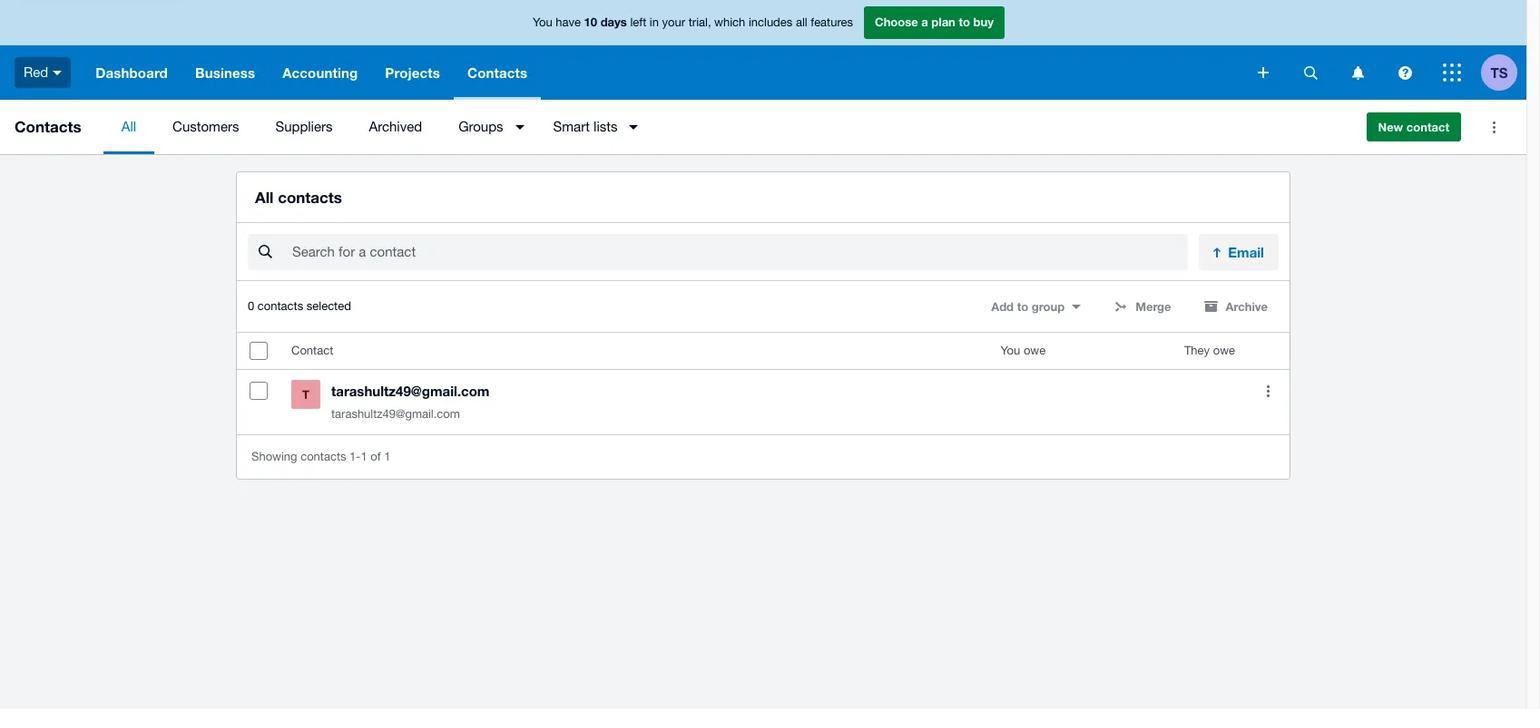 Task type: locate. For each thing, give the bounding box(es) containing it.
dashboard link
[[82, 45, 181, 100]]

menu
[[103, 100, 1352, 154]]

2 owe from the left
[[1213, 344, 1235, 358]]

t
[[302, 388, 309, 402]]

0 horizontal spatial you
[[533, 16, 552, 29]]

0 horizontal spatial 1
[[361, 450, 367, 464]]

all
[[121, 119, 136, 134], [255, 188, 274, 207]]

business button
[[181, 45, 269, 100]]

1
[[361, 450, 367, 464], [384, 450, 391, 464]]

a
[[921, 15, 928, 29]]

1 horizontal spatial owe
[[1213, 344, 1235, 358]]

contact
[[291, 344, 333, 358]]

they owe
[[1184, 344, 1235, 358]]

svg image
[[1304, 66, 1317, 79], [1258, 67, 1269, 78]]

1 vertical spatial all
[[255, 188, 274, 207]]

you
[[533, 16, 552, 29], [1001, 344, 1020, 358]]

2 vertical spatial contacts
[[301, 450, 346, 464]]

owe
[[1024, 344, 1046, 358], [1213, 344, 1235, 358]]

svg image
[[1443, 64, 1461, 82], [1352, 66, 1364, 79], [1398, 66, 1412, 79], [53, 71, 62, 75]]

1 owe from the left
[[1024, 344, 1046, 358]]

red button
[[0, 45, 82, 100]]

1 vertical spatial tarashultz49@gmail.com
[[331, 408, 460, 421]]

owe right they
[[1213, 344, 1235, 358]]

all down dashboard
[[121, 119, 136, 134]]

0 horizontal spatial contacts
[[15, 117, 81, 136]]

1-
[[349, 450, 361, 464]]

1 horizontal spatial 1
[[384, 450, 391, 464]]

all button
[[103, 100, 154, 154]]

merge button
[[1103, 292, 1182, 321]]

add to group
[[991, 300, 1065, 314]]

contacts
[[278, 188, 342, 207], [258, 300, 303, 313], [301, 450, 346, 464]]

in
[[650, 16, 659, 29]]

0 vertical spatial contacts
[[467, 64, 527, 81]]

contacts down red popup button
[[15, 117, 81, 136]]

1 horizontal spatial svg image
[[1304, 66, 1317, 79]]

trial,
[[689, 16, 711, 29]]

email button
[[1199, 234, 1279, 271]]

0 vertical spatial to
[[959, 15, 970, 29]]

1 right of
[[384, 450, 391, 464]]

10
[[584, 15, 597, 29]]

1 horizontal spatial all
[[255, 188, 274, 207]]

smart lists button
[[535, 100, 649, 154]]

contact
[[1407, 120, 1449, 134]]

you down add
[[1001, 344, 1020, 358]]

add
[[991, 300, 1014, 314]]

plan
[[931, 15, 955, 29]]

menu containing all
[[103, 100, 1352, 154]]

you owe
[[1001, 344, 1046, 358]]

1 horizontal spatial to
[[1017, 300, 1028, 314]]

1 left of
[[361, 450, 367, 464]]

tarashultz49@gmail.com inside tarashultz49@gmail.com tarashultz49@gmail.com
[[331, 408, 460, 421]]

you for you owe
[[1001, 344, 1020, 358]]

contacts for all
[[278, 188, 342, 207]]

all for all contacts
[[255, 188, 274, 207]]

0 horizontal spatial svg image
[[1258, 67, 1269, 78]]

you inside the contact list table element
[[1001, 344, 1020, 358]]

contacts left "1-"
[[301, 450, 346, 464]]

red
[[24, 64, 48, 80]]

all down suppliers button
[[255, 188, 274, 207]]

actions menu image
[[1476, 109, 1512, 145]]

1 horizontal spatial contacts
[[467, 64, 527, 81]]

1 tarashultz49@gmail.com from the top
[[331, 383, 490, 400]]

tarashultz49@gmail.com tarashultz49@gmail.com
[[331, 383, 490, 421]]

1 horizontal spatial you
[[1001, 344, 1020, 358]]

0 vertical spatial all
[[121, 119, 136, 134]]

owe down add to group popup button
[[1024, 344, 1046, 358]]

contacts up groups button
[[467, 64, 527, 81]]

tarashultz49@gmail.com
[[331, 383, 490, 400], [331, 408, 460, 421]]

of
[[370, 450, 381, 464]]

0 horizontal spatial to
[[959, 15, 970, 29]]

you have 10 days left in your trial, which includes all features
[[533, 15, 853, 29]]

archive button
[[1193, 292, 1279, 321]]

0 horizontal spatial owe
[[1024, 344, 1046, 358]]

accounting button
[[269, 45, 371, 100]]

to inside banner
[[959, 15, 970, 29]]

contacts down suppliers button
[[278, 188, 342, 207]]

you left have in the left top of the page
[[533, 16, 552, 29]]

choose
[[875, 15, 918, 29]]

0 vertical spatial tarashultz49@gmail.com
[[331, 383, 490, 400]]

suppliers
[[275, 119, 333, 134]]

banner
[[0, 0, 1526, 100]]

svg image inside red popup button
[[53, 71, 62, 75]]

selected
[[307, 300, 351, 313]]

contact list table element
[[237, 333, 1290, 435]]

0 vertical spatial contacts
[[278, 188, 342, 207]]

contacts button
[[454, 45, 541, 100]]

1 vertical spatial you
[[1001, 344, 1020, 358]]

to
[[959, 15, 970, 29], [1017, 300, 1028, 314]]

you inside you have 10 days left in your trial, which includes all features
[[533, 16, 552, 29]]

1 vertical spatial to
[[1017, 300, 1028, 314]]

new contact
[[1378, 120, 1449, 134]]

new
[[1378, 120, 1403, 134]]

2 tarashultz49@gmail.com from the top
[[331, 408, 460, 421]]

0 horizontal spatial all
[[121, 119, 136, 134]]

0 vertical spatial you
[[533, 16, 552, 29]]

1 vertical spatial contacts
[[258, 300, 303, 313]]

archived
[[369, 119, 422, 134]]

Search for a contact field
[[290, 235, 1188, 270]]

ts button
[[1481, 45, 1526, 100]]

smart lists
[[553, 119, 618, 134]]

add to group button
[[980, 292, 1092, 321]]

groups button
[[440, 100, 535, 154]]

to right add
[[1017, 300, 1028, 314]]

new contact button
[[1366, 113, 1461, 142]]

all inside button
[[121, 119, 136, 134]]

contacts right 0 at the top of page
[[258, 300, 303, 313]]

archived button
[[351, 100, 440, 154]]

contacts
[[467, 64, 527, 81], [15, 117, 81, 136]]

1 vertical spatial contacts
[[15, 117, 81, 136]]

ts
[[1491, 64, 1508, 80]]

to left buy
[[959, 15, 970, 29]]

includes
[[749, 16, 793, 29]]



Task type: describe. For each thing, give the bounding box(es) containing it.
0
[[248, 300, 254, 313]]

0 contacts selected
[[248, 300, 351, 313]]

groups
[[458, 119, 503, 134]]

merge
[[1135, 300, 1171, 314]]

projects
[[385, 64, 440, 81]]

customers button
[[154, 100, 257, 154]]

owe for they owe
[[1213, 344, 1235, 358]]

contacts for showing
[[301, 450, 346, 464]]

all
[[796, 16, 807, 29]]

archive
[[1226, 300, 1268, 314]]

all for all
[[121, 119, 136, 134]]

smart
[[553, 119, 590, 134]]

group
[[1032, 300, 1065, 314]]

dashboard
[[96, 64, 168, 81]]

showing
[[251, 450, 297, 464]]

suppliers button
[[257, 100, 351, 154]]

features
[[811, 16, 853, 29]]

they
[[1184, 344, 1210, 358]]

days
[[600, 15, 627, 29]]

more row options image
[[1250, 373, 1286, 409]]

have
[[556, 16, 581, 29]]

owe for you owe
[[1024, 344, 1046, 358]]

contacts for 0
[[258, 300, 303, 313]]

banner containing ts
[[0, 0, 1526, 100]]

1 1 from the left
[[361, 450, 367, 464]]

to inside popup button
[[1017, 300, 1028, 314]]

customers
[[173, 119, 239, 134]]

accounting
[[282, 64, 358, 81]]

left
[[630, 16, 646, 29]]

business
[[195, 64, 255, 81]]

email
[[1228, 244, 1264, 261]]

your
[[662, 16, 685, 29]]

all contacts
[[255, 188, 342, 207]]

projects button
[[371, 45, 454, 100]]

contacts inside contacts "dropdown button"
[[467, 64, 527, 81]]

2 1 from the left
[[384, 450, 391, 464]]

you for you have 10 days left in your trial, which includes all features
[[533, 16, 552, 29]]

lists
[[594, 119, 618, 134]]

buy
[[973, 15, 994, 29]]

which
[[714, 16, 745, 29]]

choose a plan to buy
[[875, 15, 994, 29]]

showing contacts 1-1 of 1
[[251, 450, 391, 464]]



Task type: vqa. For each thing, say whether or not it's contained in the screenshot.
2nd tarashultz49@gmail.com from the bottom of the the tarashultz49@gmail.com tarashultz49@gmail.com on the left
yes



